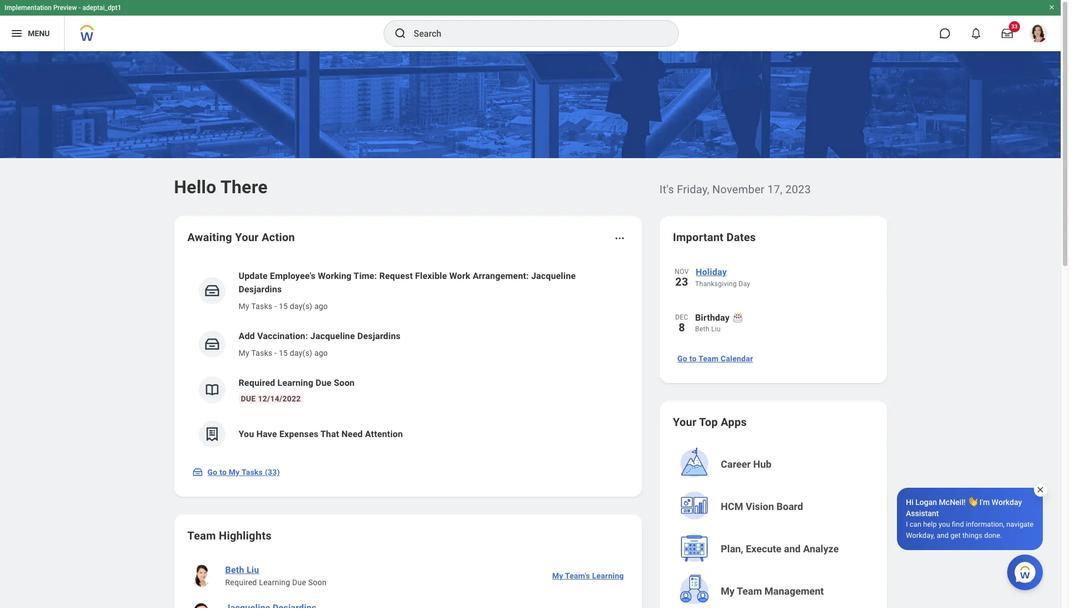 Task type: vqa. For each thing, say whether or not it's contained in the screenshot.
the Summary in 'summary' link
no



Task type: locate. For each thing, give the bounding box(es) containing it.
0 vertical spatial and
[[937, 532, 949, 540]]

Search Workday  search field
[[414, 21, 656, 46]]

inbox image left go to my tasks (33) in the bottom left of the page
[[192, 467, 203, 478]]

1 vertical spatial -
[[275, 302, 277, 311]]

due inside the beth liu required learning due soon
[[292, 578, 306, 587]]

- down "vaccination:"
[[275, 349, 277, 358]]

0 vertical spatial your
[[235, 231, 259, 244]]

1 vertical spatial 15
[[279, 349, 288, 358]]

1 vertical spatial jacqueline
[[311, 331, 355, 342]]

1 vertical spatial ago
[[315, 349, 328, 358]]

learning right team's
[[593, 572, 624, 581]]

required down beth liu button
[[225, 578, 257, 587]]

tasks left the (33)
[[242, 468, 263, 477]]

1 vertical spatial day(s)
[[290, 349, 313, 358]]

learning inside awaiting your action list
[[278, 378, 314, 388]]

0 vertical spatial to
[[690, 354, 697, 363]]

my
[[239, 302, 250, 311], [239, 349, 250, 358], [229, 468, 240, 477], [553, 572, 564, 581], [721, 586, 735, 597]]

inbox image up inbox icon
[[204, 283, 220, 299]]

0 horizontal spatial soon
[[308, 578, 327, 587]]

- right the preview
[[79, 4, 81, 12]]

can
[[910, 520, 922, 529]]

1 vertical spatial liu
[[247, 565, 259, 576]]

menu banner
[[0, 0, 1062, 51]]

tasks down update
[[251, 302, 273, 311]]

-
[[79, 4, 81, 12], [275, 302, 277, 311], [275, 349, 277, 358]]

1 vertical spatial inbox image
[[192, 467, 203, 478]]

0 horizontal spatial to
[[220, 468, 227, 477]]

0 vertical spatial go
[[678, 354, 688, 363]]

tasks down add
[[251, 349, 273, 358]]

logan
[[916, 498, 938, 507]]

my team's learning button
[[548, 565, 629, 587]]

liu
[[712, 325, 721, 333], [247, 565, 259, 576]]

0 horizontal spatial and
[[785, 543, 801, 555]]

0 horizontal spatial jacqueline
[[311, 331, 355, 342]]

1 vertical spatial and
[[785, 543, 801, 555]]

required inside the beth liu required learning due soon
[[225, 578, 257, 587]]

tasks inside button
[[242, 468, 263, 477]]

action
[[262, 231, 295, 244]]

required
[[239, 378, 275, 388], [225, 578, 257, 587]]

0 horizontal spatial beth
[[225, 565, 244, 576]]

due 12/14/2022
[[241, 395, 301, 403]]

2 vertical spatial tasks
[[242, 468, 263, 477]]

12/14/2022
[[258, 395, 301, 403]]

day(s)
[[290, 302, 313, 311], [290, 349, 313, 358]]

things
[[963, 532, 983, 540]]

0 horizontal spatial your
[[235, 231, 259, 244]]

and inside plan, execute and analyze button
[[785, 543, 801, 555]]

get
[[951, 532, 961, 540]]

it's
[[660, 183, 675, 196]]

learning
[[278, 378, 314, 388], [593, 572, 624, 581], [259, 578, 290, 587]]

my left the (33)
[[229, 468, 240, 477]]

your
[[235, 231, 259, 244], [673, 416, 697, 429]]

1 vertical spatial my tasks - 15 day(s) ago
[[239, 349, 328, 358]]

go to my tasks (33) button
[[188, 461, 287, 484]]

update employee's working time: request flexible work arrangement: jacqueline desjardins
[[239, 271, 576, 295]]

required up due 12/14/2022
[[239, 378, 275, 388]]

0 vertical spatial my tasks - 15 day(s) ago
[[239, 302, 328, 311]]

to for my
[[220, 468, 227, 477]]

team left highlights
[[188, 529, 216, 543]]

desjardins inside 'update employee's working time: request flexible work arrangement: jacqueline desjardins'
[[239, 284, 282, 295]]

0 vertical spatial beth
[[696, 325, 710, 333]]

1 horizontal spatial to
[[690, 354, 697, 363]]

plan, execute and analyze
[[721, 543, 839, 555]]

arrangement:
[[473, 271, 529, 281]]

your left top
[[673, 416, 697, 429]]

request
[[380, 271, 413, 281]]

beth liu button
[[221, 564, 264, 577]]

1 15 from the top
[[279, 302, 288, 311]]

information,
[[967, 520, 1005, 529]]

0 vertical spatial liu
[[712, 325, 721, 333]]

go down dashboard expenses image
[[208, 468, 218, 477]]

0 horizontal spatial go
[[208, 468, 218, 477]]

- up "vaccination:"
[[275, 302, 277, 311]]

day(s) for inbox icon
[[290, 349, 313, 358]]

navigate
[[1007, 520, 1035, 529]]

jacqueline right "vaccination:"
[[311, 331, 355, 342]]

day
[[739, 280, 751, 288]]

2 horizontal spatial due
[[316, 378, 332, 388]]

soon
[[334, 378, 355, 388], [308, 578, 327, 587]]

2 ago from the top
[[315, 349, 328, 358]]

calendar
[[721, 354, 754, 363]]

1 day(s) from the top
[[290, 302, 313, 311]]

1 horizontal spatial desjardins
[[358, 331, 401, 342]]

0 vertical spatial required
[[239, 378, 275, 388]]

team highlights list
[[188, 557, 629, 609]]

2 day(s) from the top
[[290, 349, 313, 358]]

hello there
[[174, 177, 268, 198]]

0 vertical spatial desjardins
[[239, 284, 282, 295]]

my tasks - 15 day(s) ago for the right inbox image
[[239, 302, 328, 311]]

1 my tasks - 15 day(s) ago from the top
[[239, 302, 328, 311]]

0 vertical spatial ago
[[315, 302, 328, 311]]

1 horizontal spatial beth
[[696, 325, 710, 333]]

go
[[678, 354, 688, 363], [208, 468, 218, 477]]

team down the execute
[[737, 586, 763, 597]]

1 vertical spatial beth
[[225, 565, 244, 576]]

2 15 from the top
[[279, 349, 288, 358]]

x image
[[1037, 486, 1045, 494]]

holiday button
[[696, 265, 874, 280]]

liu inside the beth liu required learning due soon
[[247, 565, 259, 576]]

assistant
[[907, 509, 940, 518]]

work
[[450, 271, 471, 281]]

my tasks - 15 day(s) ago down "vaccination:"
[[239, 349, 328, 358]]

due
[[316, 378, 332, 388], [241, 395, 256, 403], [292, 578, 306, 587]]

find
[[953, 520, 965, 529]]

hi logan mcneil! 👋 i'm workday assistant i can help you find information, navigate workday, and get things done.
[[907, 498, 1035, 540]]

my up add
[[239, 302, 250, 311]]

and inside hi logan mcneil! 👋 i'm workday assistant i can help you find information, navigate workday, and get things done.
[[937, 532, 949, 540]]

15 for the right inbox image
[[279, 302, 288, 311]]

1 vertical spatial to
[[220, 468, 227, 477]]

team's
[[565, 572, 591, 581]]

expenses
[[280, 429, 319, 440]]

0 vertical spatial -
[[79, 4, 81, 12]]

workday,
[[907, 532, 936, 540]]

0 horizontal spatial inbox image
[[192, 467, 203, 478]]

15 up "vaccination:"
[[279, 302, 288, 311]]

1 vertical spatial tasks
[[251, 349, 273, 358]]

15
[[279, 302, 288, 311], [279, 349, 288, 358]]

2 my tasks - 15 day(s) ago from the top
[[239, 349, 328, 358]]

1 vertical spatial soon
[[308, 578, 327, 587]]

inbox image
[[204, 283, 220, 299], [192, 467, 203, 478]]

there
[[221, 177, 268, 198]]

liu inside birthday 🎂 beth liu
[[712, 325, 721, 333]]

33 button
[[996, 21, 1021, 46]]

2 vertical spatial -
[[275, 349, 277, 358]]

1 horizontal spatial go
[[678, 354, 688, 363]]

1 horizontal spatial jacqueline
[[532, 271, 576, 281]]

tasks
[[251, 302, 273, 311], [251, 349, 273, 358], [242, 468, 263, 477]]

birthday
[[696, 313, 730, 323]]

add
[[239, 331, 255, 342]]

go for go to team calendar
[[678, 354, 688, 363]]

2023
[[786, 183, 812, 196]]

tasks for inbox icon
[[251, 349, 273, 358]]

0 horizontal spatial desjardins
[[239, 284, 282, 295]]

my inside button
[[553, 572, 564, 581]]

- for inbox icon
[[275, 349, 277, 358]]

1 vertical spatial desjardins
[[358, 331, 401, 342]]

friday,
[[677, 183, 710, 196]]

my team management button
[[675, 572, 875, 609]]

1 vertical spatial your
[[673, 416, 697, 429]]

liu down highlights
[[247, 565, 259, 576]]

preview
[[53, 4, 77, 12]]

liu down birthday
[[712, 325, 721, 333]]

15 for inbox icon
[[279, 349, 288, 358]]

0 vertical spatial jacqueline
[[532, 271, 576, 281]]

beth down birthday
[[696, 325, 710, 333]]

you have expenses that need attention
[[239, 429, 403, 440]]

team left calendar
[[699, 354, 719, 363]]

8
[[679, 321, 686, 334]]

menu
[[28, 29, 50, 38]]

2 vertical spatial due
[[292, 578, 306, 587]]

1 horizontal spatial team
[[699, 354, 719, 363]]

day(s) down the add vaccination: jacqueline desjardins
[[290, 349, 313, 358]]

0 horizontal spatial due
[[241, 395, 256, 403]]

close environment banner image
[[1049, 4, 1056, 11]]

1 vertical spatial go
[[208, 468, 218, 477]]

attention
[[365, 429, 403, 440]]

go down 8 at the right of page
[[678, 354, 688, 363]]

day(s) down employee's
[[290, 302, 313, 311]]

15 down "vaccination:"
[[279, 349, 288, 358]]

beth down the team highlights
[[225, 565, 244, 576]]

1 horizontal spatial liu
[[712, 325, 721, 333]]

my tasks - 15 day(s) ago up "vaccination:"
[[239, 302, 328, 311]]

0 vertical spatial 15
[[279, 302, 288, 311]]

and left analyze
[[785, 543, 801, 555]]

dec 8
[[676, 314, 689, 334]]

1 horizontal spatial and
[[937, 532, 949, 540]]

ago up the add vaccination: jacqueline desjardins
[[315, 302, 328, 311]]

beth inside birthday 🎂 beth liu
[[696, 325, 710, 333]]

november
[[713, 183, 765, 196]]

my down add
[[239, 349, 250, 358]]

your left 'action'
[[235, 231, 259, 244]]

learning up 12/14/2022
[[278, 378, 314, 388]]

hello
[[174, 177, 217, 198]]

holiday
[[696, 267, 728, 278]]

day(s) for the right inbox image
[[290, 302, 313, 311]]

1 ago from the top
[[315, 302, 328, 311]]

0 vertical spatial tasks
[[251, 302, 273, 311]]

inbox image inside go to my tasks (33) button
[[192, 467, 203, 478]]

1 vertical spatial required
[[225, 578, 257, 587]]

team
[[699, 354, 719, 363], [188, 529, 216, 543], [737, 586, 763, 597]]

0 vertical spatial day(s)
[[290, 302, 313, 311]]

ago down the add vaccination: jacqueline desjardins
[[315, 349, 328, 358]]

0 vertical spatial inbox image
[[204, 283, 220, 299]]

0 horizontal spatial team
[[188, 529, 216, 543]]

justify image
[[10, 27, 23, 40]]

important dates
[[673, 231, 757, 244]]

0 horizontal spatial liu
[[247, 565, 259, 576]]

1 horizontal spatial soon
[[334, 378, 355, 388]]

to
[[690, 354, 697, 363], [220, 468, 227, 477]]

team highlights
[[188, 529, 272, 543]]

ago
[[315, 302, 328, 311], [315, 349, 328, 358]]

jacqueline right arrangement: on the left top of the page
[[532, 271, 576, 281]]

(33)
[[265, 468, 280, 477]]

it's friday, november 17, 2023
[[660, 183, 812, 196]]

my left team's
[[553, 572, 564, 581]]

0 vertical spatial soon
[[334, 378, 355, 388]]

search image
[[394, 27, 407, 40]]

jacqueline inside 'update employee's working time: request flexible work arrangement: jacqueline desjardins'
[[532, 271, 576, 281]]

2 vertical spatial team
[[737, 586, 763, 597]]

1 horizontal spatial due
[[292, 578, 306, 587]]

soon inside the beth liu required learning due soon
[[308, 578, 327, 587]]

my tasks - 15 day(s) ago
[[239, 302, 328, 311], [239, 349, 328, 358]]

and down the you
[[937, 532, 949, 540]]

learning down beth liu button
[[259, 578, 290, 587]]

learning inside button
[[593, 572, 624, 581]]



Task type: describe. For each thing, give the bounding box(es) containing it.
holiday thanksgiving day
[[696, 267, 751, 288]]

you
[[939, 520, 951, 529]]

time:
[[354, 271, 377, 281]]

done.
[[985, 532, 1003, 540]]

add vaccination: jacqueline desjardins
[[239, 331, 401, 342]]

my team's learning
[[553, 572, 624, 581]]

hcm
[[721, 501, 744, 513]]

- for the right inbox image
[[275, 302, 277, 311]]

👋
[[968, 498, 978, 507]]

need
[[342, 429, 363, 440]]

to for team
[[690, 354, 697, 363]]

nov 23
[[675, 268, 689, 289]]

plan,
[[721, 543, 744, 555]]

go for go to my tasks (33)
[[208, 468, 218, 477]]

inbox large image
[[1002, 28, 1014, 39]]

employee's
[[270, 271, 316, 281]]

hello there main content
[[0, 51, 1062, 609]]

thanksgiving
[[696, 280, 737, 288]]

my tasks - 15 day(s) ago for inbox icon
[[239, 349, 328, 358]]

board
[[777, 501, 804, 513]]

go to my tasks (33)
[[208, 468, 280, 477]]

dec
[[676, 314, 689, 322]]

apps
[[721, 416, 747, 429]]

implementation
[[4, 4, 52, 12]]

notifications large image
[[971, 28, 982, 39]]

important
[[673, 231, 724, 244]]

highlights
[[219, 529, 272, 543]]

profile logan mcneil image
[[1030, 25, 1048, 45]]

working
[[318, 271, 352, 281]]

17,
[[768, 183, 783, 196]]

plan, execute and analyze button
[[675, 529, 875, 570]]

adeptai_dpt1
[[83, 4, 121, 12]]

1 horizontal spatial your
[[673, 416, 697, 429]]

related actions image
[[614, 233, 626, 244]]

2 horizontal spatial team
[[737, 586, 763, 597]]

1 horizontal spatial inbox image
[[204, 283, 220, 299]]

hcm vision board
[[721, 501, 804, 513]]

birthday 🎂 beth liu
[[696, 313, 744, 333]]

vaccination:
[[257, 331, 308, 342]]

go to team calendar
[[678, 354, 754, 363]]

help
[[924, 520, 938, 529]]

i'm
[[980, 498, 991, 507]]

that
[[321, 429, 339, 440]]

0 vertical spatial due
[[316, 378, 332, 388]]

1 vertical spatial due
[[241, 395, 256, 403]]

career
[[721, 459, 751, 470]]

update
[[239, 271, 268, 281]]

vision
[[746, 501, 775, 513]]

required inside awaiting your action list
[[239, 378, 275, 388]]

mcneil!
[[940, 498, 966, 507]]

awaiting your action
[[188, 231, 295, 244]]

execute
[[746, 543, 782, 555]]

workday
[[993, 498, 1023, 507]]

required learning due soon
[[239, 378, 355, 388]]

dashboard expenses image
[[204, 426, 220, 443]]

management
[[765, 586, 825, 597]]

hub
[[754, 459, 772, 470]]

soon inside awaiting your action list
[[334, 378, 355, 388]]

dates
[[727, 231, 757, 244]]

awaiting
[[188, 231, 232, 244]]

inbox image
[[204, 336, 220, 353]]

go to team calendar button
[[673, 348, 758, 370]]

menu button
[[0, 16, 64, 51]]

you have expenses that need attention button
[[188, 412, 629, 457]]

top
[[700, 416, 718, 429]]

flexible
[[415, 271, 447, 281]]

career hub button
[[675, 445, 875, 485]]

have
[[257, 429, 277, 440]]

beth inside the beth liu required learning due soon
[[225, 565, 244, 576]]

you
[[239, 429, 254, 440]]

your top apps
[[673, 416, 747, 429]]

hi
[[907, 498, 914, 507]]

implementation preview -   adeptai_dpt1
[[4, 4, 121, 12]]

33
[[1012, 23, 1018, 30]]

beth liu required learning due soon
[[225, 565, 327, 587]]

0 vertical spatial team
[[699, 354, 719, 363]]

23
[[676, 275, 689, 289]]

hcm vision board button
[[675, 487, 875, 527]]

awaiting your action list
[[188, 261, 629, 457]]

ago for the right inbox image
[[315, 302, 328, 311]]

book open image
[[204, 382, 220, 398]]

nov
[[675, 268, 689, 276]]

analyze
[[804, 543, 839, 555]]

1 vertical spatial team
[[188, 529, 216, 543]]

my team management
[[721, 586, 825, 597]]

important dates element
[[673, 259, 874, 345]]

tasks for the right inbox image
[[251, 302, 273, 311]]

learning inside the beth liu required learning due soon
[[259, 578, 290, 587]]

my down plan,
[[721, 586, 735, 597]]

- inside menu 'banner'
[[79, 4, 81, 12]]

ago for inbox icon
[[315, 349, 328, 358]]

i
[[907, 520, 909, 529]]

🎂
[[732, 313, 744, 323]]

career hub
[[721, 459, 772, 470]]



